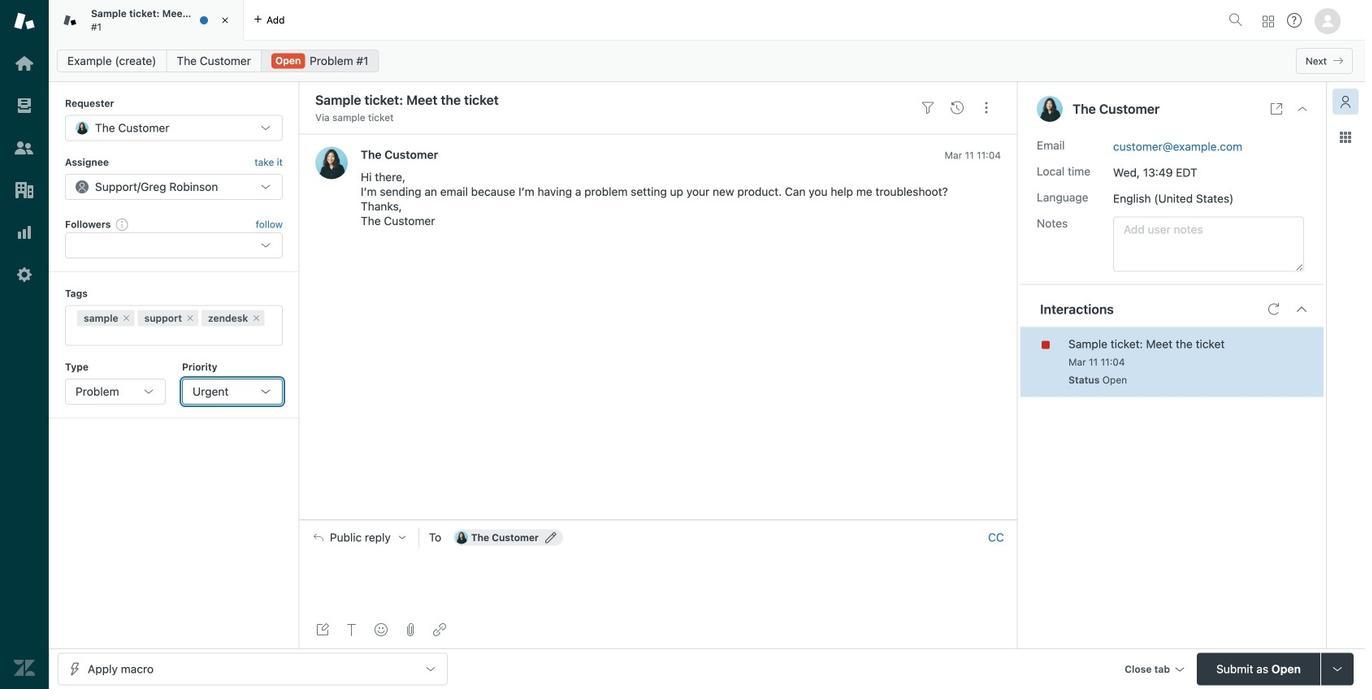 Task type: describe. For each thing, give the bounding box(es) containing it.
close image
[[217, 12, 233, 28]]

customer@example.com image
[[455, 531, 468, 544]]

ticket actions image
[[980, 101, 993, 114]]

Mar 11 11:04 text field
[[945, 149, 1001, 161]]

tabs tab list
[[49, 0, 1222, 41]]

views image
[[14, 95, 35, 116]]

hide composer image
[[652, 513, 665, 526]]

organizations image
[[14, 180, 35, 201]]

remove image
[[251, 313, 261, 323]]

format text image
[[345, 623, 358, 636]]

Subject field
[[312, 90, 910, 110]]

2 remove image from the left
[[185, 313, 195, 323]]

1 remove image from the left
[[122, 313, 131, 323]]

avatar image
[[315, 147, 348, 179]]

close image
[[1296, 102, 1309, 115]]

draft mode image
[[316, 623, 329, 636]]

main element
[[0, 0, 49, 689]]

add attachment image
[[404, 623, 417, 636]]

info on adding followers image
[[116, 218, 129, 231]]

Add user notes text field
[[1113, 217, 1304, 272]]

zendesk image
[[14, 657, 35, 678]]

filter image
[[921, 101, 934, 114]]



Task type: vqa. For each thing, say whether or not it's contained in the screenshot.
option
no



Task type: locate. For each thing, give the bounding box(es) containing it.
zendesk support image
[[14, 11, 35, 32]]

admin image
[[14, 264, 35, 285]]

zendesk products image
[[1263, 16, 1274, 27]]

add link (cmd k) image
[[433, 623, 446, 636]]

tab
[[49, 0, 244, 41]]

get help image
[[1287, 13, 1302, 28]]

reporting image
[[14, 222, 35, 243]]

user image
[[1037, 96, 1063, 122]]

remove image
[[122, 313, 131, 323], [185, 313, 195, 323]]

view more details image
[[1270, 102, 1283, 115]]

Mar 11 11:04 text field
[[1069, 356, 1125, 368]]

customers image
[[14, 137, 35, 158]]

events image
[[951, 101, 964, 114]]

insert emojis image
[[375, 623, 388, 636]]

apps image
[[1339, 131, 1352, 144]]

secondary element
[[49, 45, 1365, 77]]

get started image
[[14, 53, 35, 74]]

1 horizontal spatial remove image
[[185, 313, 195, 323]]

edit user image
[[545, 532, 557, 543]]

0 horizontal spatial remove image
[[122, 313, 131, 323]]

customer context image
[[1339, 95, 1352, 108]]



